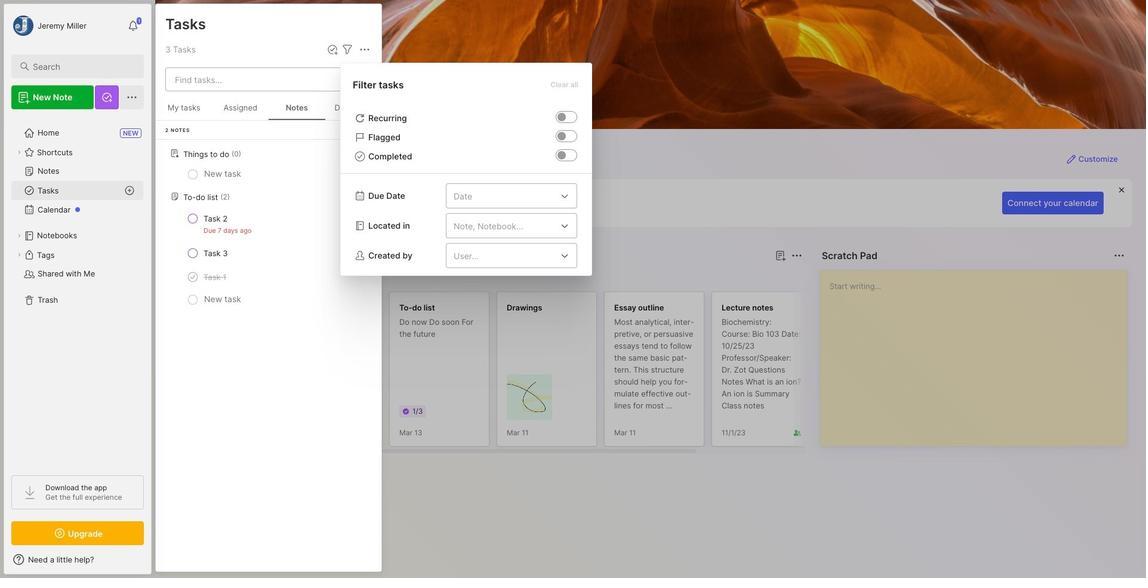 Task type: vqa. For each thing, say whether or not it's contained in the screenshot.
bottommost All
no



Task type: describe. For each thing, give the bounding box(es) containing it.
2 tab from the left
[[217, 270, 265, 284]]

main element
[[0, 0, 155, 578]]

more actions and view options image
[[358, 42, 372, 57]]

task 1 0 cell
[[204, 271, 226, 283]]

tree inside the main element
[[4, 116, 151, 465]]

none search field inside the main element
[[33, 59, 133, 73]]

task 2 1 cell
[[204, 213, 228, 225]]

click to collapse image
[[151, 556, 160, 570]]

expand notebooks image
[[16, 232, 23, 239]]

completed image
[[558, 151, 566, 159]]

1 tab from the left
[[177, 270, 212, 284]]

Account field
[[11, 14, 87, 38]]

task 3 2 cell
[[204, 247, 228, 259]]

thumbnail image
[[507, 374, 552, 420]]

Created by field
[[446, 243, 586, 268]]

1 row from the top
[[161, 208, 377, 240]]



Task type: locate. For each thing, give the bounding box(es) containing it.
flagged image
[[558, 132, 566, 140]]

2 row from the top
[[161, 242, 377, 264]]

 Date picker field
[[446, 183, 586, 208]]

More actions and view options field
[[355, 42, 372, 57]]

filter tasks image
[[340, 42, 355, 57]]

Search text field
[[33, 61, 133, 72]]

1 horizontal spatial tab
[[217, 270, 265, 284]]

Located in field
[[446, 213, 586, 238]]

expand tags image
[[16, 251, 23, 259]]

3 row from the top
[[161, 266, 377, 288]]

Filter tasks field
[[340, 42, 355, 57]]

collapse qa-tasks_sections_bynote_0 image
[[358, 148, 370, 160]]

0 horizontal spatial tab
[[177, 270, 212, 284]]

tab
[[177, 270, 212, 284], [217, 270, 265, 284]]

recurring image
[[558, 113, 566, 121]]

2 vertical spatial row
[[161, 266, 377, 288]]

0 vertical spatial row
[[161, 208, 377, 240]]

tree
[[4, 116, 151, 465]]

collapse qa-tasks_sections_bynote_1 image
[[358, 191, 370, 203]]

row
[[161, 208, 377, 240], [161, 242, 377, 264], [161, 266, 377, 288]]

tab list
[[177, 270, 801, 284]]

None search field
[[33, 59, 133, 73]]

1 vertical spatial row
[[161, 242, 377, 264]]

new task image
[[327, 44, 339, 56]]

row group
[[156, 121, 382, 322], [174, 291, 927, 454]]

Start writing… text field
[[830, 271, 1127, 437]]

Find tasks… text field
[[168, 70, 345, 89]]

WHAT'S NEW field
[[4, 550, 151, 569]]



